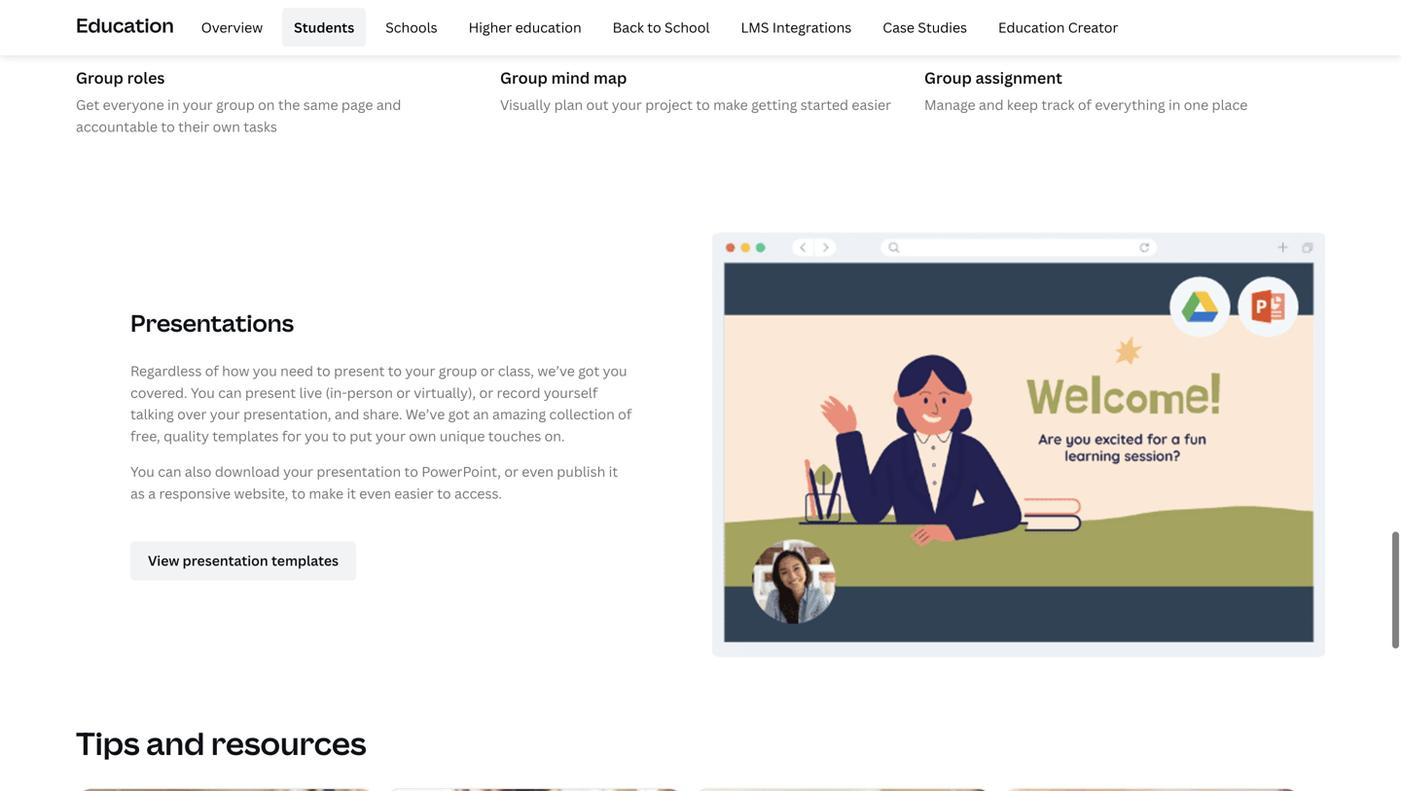 Task type: locate. For each thing, give the bounding box(es) containing it.
you right how
[[253, 361, 277, 380]]

manage and keep track of everything in one place
[[925, 95, 1248, 114]]

1 horizontal spatial own
[[409, 427, 437, 445]]

0 horizontal spatial it
[[347, 484, 356, 503]]

1 horizontal spatial can
[[218, 383, 242, 402]]

0 vertical spatial got
[[578, 361, 600, 380]]

tips and resources
[[76, 722, 367, 764]]

of
[[1078, 95, 1092, 114], [205, 361, 219, 380], [618, 405, 632, 424]]

your inside you can also download your presentation to powerpoint, or even publish it as a responsive website, to make it even easier to access.
[[283, 462, 313, 481]]

present up presentation,
[[245, 383, 296, 402]]

group for group roles
[[76, 67, 123, 88]]

school
[[665, 18, 710, 36]]

creator
[[1068, 18, 1119, 36]]

you up the over
[[191, 383, 215, 402]]

record
[[497, 383, 541, 402]]

2 vertical spatial of
[[618, 405, 632, 424]]

and inside get everyone in your group on the same page and accountable to their own tasks
[[377, 95, 401, 114]]

you can also download your presentation to powerpoint, or even publish it as a responsive website, to make it even easier to access.
[[130, 462, 618, 503]]

even down on.
[[522, 462, 554, 481]]

you inside regardless of how you need to present to your group or class, we've got you covered. you can present live (in-person or virtually), or record yourself talking over your presentation, and share. we've got an amazing collection of free, quality templates for you to put your own unique touches on.
[[191, 383, 215, 402]]

0 vertical spatial of
[[1078, 95, 1092, 114]]

1 horizontal spatial got
[[578, 361, 600, 380]]

got up yourself
[[578, 361, 600, 380]]

1 vertical spatial even
[[359, 484, 391, 503]]

1 horizontal spatial easier
[[852, 95, 892, 114]]

group up the manage
[[925, 67, 972, 88]]

project
[[646, 95, 693, 114]]

1 vertical spatial got
[[448, 405, 470, 424]]

yourself
[[544, 383, 598, 402]]

students link
[[282, 8, 366, 47]]

1 horizontal spatial group
[[439, 361, 477, 380]]

make left the getting
[[714, 95, 748, 114]]

accountable
[[76, 117, 158, 136]]

0 horizontal spatial easier
[[394, 484, 434, 503]]

1 horizontal spatial present
[[334, 361, 385, 380]]

present
[[334, 361, 385, 380], [245, 383, 296, 402]]

covered.
[[130, 383, 187, 402]]

can
[[218, 383, 242, 402], [158, 462, 182, 481]]

1 horizontal spatial education
[[999, 18, 1065, 36]]

group for group assignment
[[925, 67, 972, 88]]

you
[[191, 383, 215, 402], [130, 462, 155, 481]]

to inside get everyone in your group on the same page and accountable to their own tasks
[[161, 117, 175, 136]]

person
[[347, 383, 393, 402]]

of right collection on the bottom left of the page
[[618, 405, 632, 424]]

1 vertical spatial of
[[205, 361, 219, 380]]

1 horizontal spatial group
[[500, 67, 548, 88]]

0 horizontal spatial education
[[76, 11, 174, 38]]

your inside get everyone in your group on the same page and accountable to their own tasks
[[183, 95, 213, 114]]

presentations
[[130, 307, 294, 339]]

easier
[[852, 95, 892, 114], [394, 484, 434, 503]]

group up the visually
[[500, 67, 548, 88]]

0 vertical spatial you
[[191, 383, 215, 402]]

it right publish
[[609, 462, 618, 481]]

own right "their" in the left top of the page
[[213, 117, 240, 136]]

you inside you can also download your presentation to powerpoint, or even publish it as a responsive website, to make it even easier to access.
[[130, 462, 155, 481]]

1 vertical spatial own
[[409, 427, 437, 445]]

your right out
[[612, 95, 642, 114]]

1 vertical spatial it
[[347, 484, 356, 503]]

you right for
[[305, 427, 329, 445]]

menu bar
[[182, 8, 1130, 47]]

1 horizontal spatial you
[[305, 427, 329, 445]]

higher education link
[[457, 8, 593, 47]]

2 horizontal spatial you
[[603, 361, 627, 380]]

your down for
[[283, 462, 313, 481]]

you up as
[[130, 462, 155, 481]]

0 horizontal spatial can
[[158, 462, 182, 481]]

or
[[481, 361, 495, 380], [396, 383, 411, 402], [479, 383, 494, 402], [505, 462, 519, 481]]

to down powerpoint,
[[437, 484, 451, 503]]

0 vertical spatial group
[[216, 95, 255, 114]]

2 group from the left
[[500, 67, 548, 88]]

1 vertical spatial group
[[439, 361, 477, 380]]

to
[[648, 18, 662, 36], [696, 95, 710, 114], [161, 117, 175, 136], [317, 361, 331, 380], [388, 361, 402, 380], [332, 427, 346, 445], [404, 462, 418, 481], [292, 484, 306, 503], [437, 484, 451, 503]]

group up get at the top left of page
[[76, 67, 123, 88]]

0 horizontal spatial group
[[76, 67, 123, 88]]

to left "their" in the left top of the page
[[161, 117, 175, 136]]

even down presentation
[[359, 484, 391, 503]]

0 horizontal spatial make
[[309, 484, 344, 503]]

group
[[216, 95, 255, 114], [439, 361, 477, 380]]

can inside regardless of how you need to present to your group or class, we've got you covered. you can present live (in-person or virtually), or record yourself talking over your presentation, and share. we've got an amazing collection of free, quality templates for you to put your own unique touches on.
[[218, 383, 242, 402]]

publish
[[557, 462, 606, 481]]

education
[[76, 11, 174, 38], [999, 18, 1065, 36]]

own
[[213, 117, 240, 136], [409, 427, 437, 445]]

education
[[515, 18, 582, 36]]

a
[[148, 484, 156, 503]]

present up person
[[334, 361, 385, 380]]

0 horizontal spatial own
[[213, 117, 240, 136]]

education up assignment on the top of page
[[999, 18, 1065, 36]]

and right page
[[377, 95, 401, 114]]

education creator
[[999, 18, 1119, 36]]

make inside you can also download your presentation to powerpoint, or even publish it as a responsive website, to make it even easier to access.
[[309, 484, 344, 503]]

your
[[183, 95, 213, 114], [612, 95, 642, 114], [405, 361, 435, 380], [210, 405, 240, 424], [376, 427, 406, 445], [283, 462, 313, 481]]

everyone
[[103, 95, 164, 114]]

0 horizontal spatial present
[[245, 383, 296, 402]]

2 horizontal spatial of
[[1078, 95, 1092, 114]]

0 vertical spatial own
[[213, 117, 240, 136]]

one
[[1184, 95, 1209, 114]]

in left the one
[[1169, 95, 1181, 114]]

0 vertical spatial make
[[714, 95, 748, 114]]

can down how
[[218, 383, 242, 402]]

download
[[215, 462, 280, 481]]

education inside menu bar
[[999, 18, 1065, 36]]

1 in from the left
[[167, 95, 179, 114]]

1 vertical spatial make
[[309, 484, 344, 503]]

access.
[[455, 484, 502, 503]]

lms
[[741, 18, 769, 36]]

1 horizontal spatial in
[[1169, 95, 1181, 114]]

same
[[303, 95, 338, 114]]

your up "their" in the left top of the page
[[183, 95, 213, 114]]

make down presentation
[[309, 484, 344, 503]]

of left how
[[205, 361, 219, 380]]

in up "their" in the left top of the page
[[167, 95, 179, 114]]

to left 'put'
[[332, 427, 346, 445]]

1 group from the left
[[76, 67, 123, 88]]

2 horizontal spatial group
[[925, 67, 972, 88]]

get everyone in your group on the same page and accountable to their own tasks
[[76, 95, 401, 136]]

even
[[522, 462, 554, 481], [359, 484, 391, 503]]

menu bar containing overview
[[182, 8, 1130, 47]]

back to school link
[[601, 8, 722, 47]]

amazing
[[492, 405, 546, 424]]

got left an
[[448, 405, 470, 424]]

0 vertical spatial easier
[[852, 95, 892, 114]]

you up collection on the bottom left of the page
[[603, 361, 627, 380]]

or down touches
[[505, 462, 519, 481]]

group
[[76, 67, 123, 88], [500, 67, 548, 88], [925, 67, 972, 88]]

started
[[801, 95, 849, 114]]

career highlights on resume blog cover image
[[694, 789, 993, 791]]

0 horizontal spatial even
[[359, 484, 391, 503]]

easier right started
[[852, 95, 892, 114]]

case
[[883, 18, 915, 36]]

3 group from the left
[[925, 67, 972, 88]]

studies
[[918, 18, 968, 36]]

it
[[609, 462, 618, 481], [347, 484, 356, 503]]

case studies link
[[871, 8, 979, 47]]

can left the also
[[158, 462, 182, 481]]

group left on
[[216, 95, 255, 114]]

website,
[[234, 484, 288, 503]]

1 vertical spatial you
[[130, 462, 155, 481]]

1 vertical spatial can
[[158, 462, 182, 481]]

1 horizontal spatial even
[[522, 462, 554, 481]]

to right back
[[648, 18, 662, 36]]

can inside you can also download your presentation to powerpoint, or even publish it as a responsive website, to make it even easier to access.
[[158, 462, 182, 481]]

quality
[[164, 427, 209, 445]]

0 horizontal spatial in
[[167, 95, 179, 114]]

1 horizontal spatial it
[[609, 462, 618, 481]]

of right track
[[1078, 95, 1092, 114]]

to inside menu bar
[[648, 18, 662, 36]]

or up share.
[[396, 383, 411, 402]]

free,
[[130, 427, 160, 445]]

0 horizontal spatial you
[[130, 462, 155, 481]]

1 vertical spatial present
[[245, 383, 296, 402]]

education up group roles at the top of page
[[76, 11, 174, 38]]

0 horizontal spatial group
[[216, 95, 255, 114]]

and down '(in-'
[[335, 405, 360, 424]]

1 vertical spatial easier
[[394, 484, 434, 503]]

0 vertical spatial can
[[218, 383, 242, 402]]

it down presentation
[[347, 484, 356, 503]]

virtually),
[[414, 383, 476, 402]]

and right tips
[[146, 722, 205, 764]]

1 horizontal spatial you
[[191, 383, 215, 402]]

got
[[578, 361, 600, 380], [448, 405, 470, 424]]

easier down powerpoint,
[[394, 484, 434, 503]]

group up virtually), at the left
[[439, 361, 477, 380]]

back
[[613, 18, 644, 36]]

in
[[167, 95, 179, 114], [1169, 95, 1181, 114]]

own inside get everyone in your group on the same page and accountable to their own tasks
[[213, 117, 240, 136]]

own down we've
[[409, 427, 437, 445]]

and
[[377, 95, 401, 114], [979, 95, 1004, 114], [335, 405, 360, 424], [146, 722, 205, 764]]

we've
[[406, 405, 445, 424]]

keep
[[1007, 95, 1038, 114]]

the
[[278, 95, 300, 114]]

or inside you can also download your presentation to powerpoint, or even publish it as a responsive website, to make it even easier to access.
[[505, 462, 519, 481]]



Task type: describe. For each thing, give the bounding box(es) containing it.
share.
[[363, 405, 402, 424]]

back to school
[[613, 18, 710, 36]]

to up person
[[388, 361, 402, 380]]

ideas for study notes blog cover image
[[385, 789, 684, 791]]

track
[[1042, 95, 1075, 114]]

1 horizontal spatial make
[[714, 95, 748, 114]]

0 horizontal spatial got
[[448, 405, 470, 424]]

schools
[[386, 18, 438, 36]]

presentation,
[[243, 405, 331, 424]]

need
[[280, 361, 313, 380]]

live
[[299, 383, 322, 402]]

how
[[222, 361, 250, 380]]

your up templates
[[210, 405, 240, 424]]

your down share.
[[376, 427, 406, 445]]

overview link
[[190, 8, 275, 47]]

0 vertical spatial present
[[334, 361, 385, 380]]

(in-
[[326, 383, 347, 402]]

put
[[350, 427, 372, 445]]

getting
[[752, 95, 798, 114]]

page
[[342, 95, 373, 114]]

tasks
[[244, 117, 277, 136]]

education for education
[[76, 11, 174, 38]]

talking
[[130, 405, 174, 424]]

assignment
[[976, 67, 1063, 88]]

students
[[294, 18, 354, 36]]

map
[[594, 67, 627, 88]]

group roles
[[76, 67, 165, 88]]

resources
[[211, 722, 367, 764]]

lms integrations link
[[729, 8, 864, 47]]

collection
[[549, 405, 615, 424]]

visually plan out your project to make getting started easier
[[500, 95, 892, 114]]

plan
[[554, 95, 583, 114]]

place
[[1212, 95, 1248, 114]]

in inside get everyone in your group on the same page and accountable to their own tasks
[[167, 95, 179, 114]]

an
[[473, 405, 489, 424]]

to up '(in-'
[[317, 361, 331, 380]]

0 vertical spatial it
[[609, 462, 618, 481]]

higher education
[[469, 18, 582, 36]]

for
[[282, 427, 301, 445]]

roles
[[127, 67, 165, 88]]

lms integrations
[[741, 18, 852, 36]]

their
[[178, 117, 210, 136]]

schools link
[[374, 8, 449, 47]]

higher
[[469, 18, 512, 36]]

touches
[[488, 427, 541, 445]]

or up an
[[479, 383, 494, 402]]

manage
[[925, 95, 976, 114]]

overview
[[201, 18, 263, 36]]

unique
[[440, 427, 485, 445]]

own inside regardless of how you need to present to your group or class, we've got you covered. you can present live (in-person or virtually), or record yourself talking over your presentation, and share. we've got an amazing collection of free, quality templates for you to put your own unique touches on.
[[409, 427, 437, 445]]

and inside regardless of how you need to present to your group or class, we've got you covered. you can present live (in-person or virtually), or record yourself talking over your presentation, and share. we've got an amazing collection of free, quality templates for you to put your own unique touches on.
[[335, 405, 360, 424]]

group mind map
[[500, 67, 627, 88]]

regardless
[[130, 361, 202, 380]]

integrations
[[773, 18, 852, 36]]

out
[[586, 95, 609, 114]]

education for education creator
[[999, 18, 1065, 36]]

templates
[[212, 427, 279, 445]]

group inside regardless of how you need to present to your group or class, we've got you covered. you can present live (in-person or virtually), or record yourself talking over your presentation, and share. we've got an amazing collection of free, quality templates for you to put your own unique touches on.
[[439, 361, 477, 380]]

group assignment
[[925, 67, 1063, 88]]

0 horizontal spatial of
[[205, 361, 219, 380]]

tips
[[76, 722, 140, 764]]

over
[[177, 405, 207, 424]]

group for group mind map
[[500, 67, 548, 88]]

your up virtually), at the left
[[405, 361, 435, 380]]

to left powerpoint,
[[404, 462, 418, 481]]

as
[[130, 484, 145, 503]]

on
[[258, 95, 275, 114]]

on.
[[545, 427, 565, 445]]

student presenting image
[[712, 214, 1326, 674]]

and down group assignment
[[979, 95, 1004, 114]]

to right website,
[[292, 484, 306, 503]]

easier inside you can also download your presentation to powerpoint, or even publish it as a responsive website, to make it even easier to access.
[[394, 484, 434, 503]]

everything
[[1095, 95, 1166, 114]]

responsive
[[159, 484, 231, 503]]

or left class, at the left top of the page
[[481, 361, 495, 380]]

class,
[[498, 361, 534, 380]]

also
[[185, 462, 212, 481]]

presentation
[[317, 462, 401, 481]]

get
[[76, 95, 100, 114]]

photo collages blog cover image
[[1003, 789, 1301, 791]]

stay focused while studying blog cover image
[[77, 789, 376, 791]]

to right project on the left top of the page
[[696, 95, 710, 114]]

2 in from the left
[[1169, 95, 1181, 114]]

mind
[[551, 67, 590, 88]]

0 vertical spatial even
[[522, 462, 554, 481]]

0 horizontal spatial you
[[253, 361, 277, 380]]

we've
[[538, 361, 575, 380]]

regardless of how you need to present to your group or class, we've got you covered. you can present live (in-person or virtually), or record yourself talking over your presentation, and share. we've got an amazing collection of free, quality templates for you to put your own unique touches on.
[[130, 361, 632, 445]]

visually
[[500, 95, 551, 114]]

1 horizontal spatial of
[[618, 405, 632, 424]]

case studies
[[883, 18, 968, 36]]

education creator link
[[987, 8, 1130, 47]]

powerpoint,
[[422, 462, 501, 481]]

group inside get everyone in your group on the same page and accountable to their own tasks
[[216, 95, 255, 114]]



Task type: vqa. For each thing, say whether or not it's contained in the screenshot.
Creating groups
no



